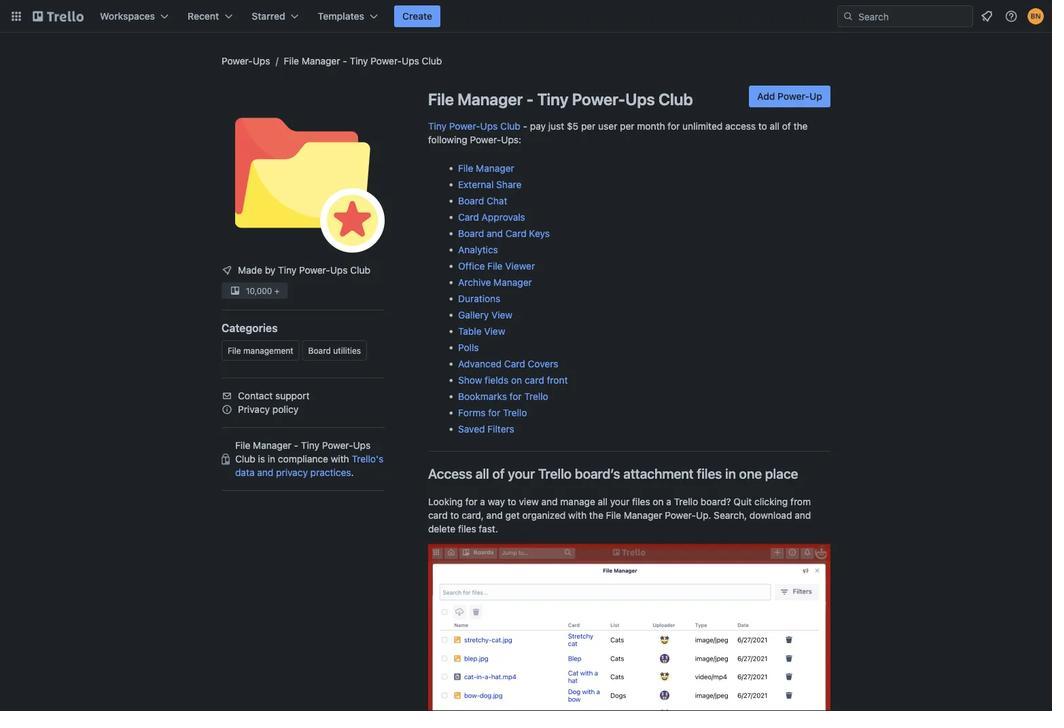 Task type: describe. For each thing, give the bounding box(es) containing it.
month
[[637, 121, 665, 132]]

1 per from the left
[[581, 121, 596, 132]]

your inside looking for a way to view and manage all your files on a trello board? quit clicking from card to card, and get organized with the file manager power-up. search, download and delete files fast.
[[610, 496, 629, 508]]

workspaces
[[100, 11, 155, 22]]

0 vertical spatial files
[[697, 466, 722, 482]]

looking
[[428, 496, 463, 508]]

archive manager link
[[458, 277, 532, 288]]

compliance
[[278, 454, 328, 465]]

access all of your trello board's attachment files in one place
[[428, 466, 798, 482]]

chat
[[487, 195, 507, 207]]

gallery
[[458, 310, 489, 321]]

- inside - pay just $5 per user per month for unlimited access to all of the following power-ups:
[[523, 121, 527, 132]]

contact
[[238, 390, 273, 402]]

create
[[402, 11, 432, 22]]

just
[[548, 121, 564, 132]]

search,
[[714, 510, 747, 521]]

all inside - pay just $5 per user per month for unlimited access to all of the following power-ups:
[[770, 121, 779, 132]]

power- right "by"
[[299, 265, 330, 276]]

bookmarks
[[458, 391, 507, 402]]

trello's
[[352, 454, 383, 465]]

0 horizontal spatial of
[[492, 466, 505, 482]]

Search field
[[854, 6, 973, 27]]

file manager - tiny power-ups club link
[[284, 55, 442, 67]]

1 vertical spatial board
[[458, 228, 484, 239]]

support
[[275, 390, 310, 402]]

starred
[[252, 11, 285, 22]]

templates button
[[310, 5, 386, 27]]

manager inside looking for a way to view and manage all your files on a trello board? quit clicking from card to card, and get organized with the file manager power-up. search, download and delete files fast.
[[624, 510, 662, 521]]

approvals
[[482, 212, 525, 223]]

external
[[458, 179, 494, 190]]

tiny power-ups club link
[[428, 121, 521, 132]]

and down from
[[795, 510, 811, 521]]

$5
[[567, 121, 578, 132]]

all inside looking for a way to view and manage all your files on a trello board? quit clicking from card to card, and get organized with the file manager power-up. search, download and delete files fast.
[[598, 496, 608, 508]]

management
[[243, 346, 293, 355]]

ben nelson (bennelson96) image
[[1028, 8, 1044, 24]]

filters
[[488, 424, 514, 435]]

file manager external share board chat card approvals board and card keys analytics office file viewer archive manager durations gallery view table view polls advanced card covers show fields on card front bookmarks for trello forms for trello saved filters
[[458, 163, 568, 435]]

made by tiny power-ups club
[[238, 265, 370, 276]]

power- inside looking for a way to view and manage all your files on a trello board? quit clicking from card to card, and get organized with the file manager power-up. search, download and delete files fast.
[[665, 510, 696, 521]]

trello down front
[[524, 391, 548, 402]]

tiny down the 'templates' dropdown button
[[350, 55, 368, 67]]

10,000
[[246, 286, 272, 296]]

0 vertical spatial file manager - tiny power-ups club
[[284, 55, 442, 67]]

durations
[[458, 293, 500, 304]]

show
[[458, 375, 482, 386]]

durations link
[[458, 293, 500, 304]]

get
[[505, 510, 520, 521]]

back to home image
[[33, 5, 84, 27]]

1 vertical spatial file manager - tiny power-ups club
[[428, 90, 693, 109]]

manager inside file manager - tiny power-ups club is in compliance with
[[253, 440, 291, 451]]

made
[[238, 265, 262, 276]]

categories
[[222, 322, 278, 335]]

- up the pay
[[526, 90, 534, 109]]

workspaces button
[[92, 5, 177, 27]]

manager down viewer
[[493, 277, 532, 288]]

board utilities
[[308, 346, 361, 355]]

the inside - pay just $5 per user per month for unlimited access to all of the following power-ups:
[[794, 121, 808, 132]]

advanced card covers link
[[458, 359, 558, 370]]

2 vertical spatial board
[[308, 346, 331, 355]]

2 per from the left
[[620, 121, 635, 132]]

templates
[[318, 11, 364, 22]]

on inside the file manager external share board chat card approvals board and card keys analytics office file viewer archive manager durations gallery view table view polls advanced card covers show fields on card front bookmarks for trello forms for trello saved filters
[[511, 375, 522, 386]]

looking for a way to view and manage all your files on a trello board? quit clicking from card to card, and get organized with the file manager power-up. search, download and delete files fast.
[[428, 496, 811, 535]]

1 a from the left
[[480, 496, 485, 508]]

analytics
[[458, 244, 498, 256]]

bookmarks for trello link
[[458, 391, 548, 402]]

power-ups
[[222, 55, 270, 67]]

from
[[790, 496, 811, 508]]

- inside file manager - tiny power-ups club is in compliance with
[[294, 440, 298, 451]]

privacy policy link
[[238, 403, 299, 417]]

tiny up just
[[537, 90, 569, 109]]

recent
[[188, 11, 219, 22]]

delete
[[428, 524, 455, 535]]

quit
[[734, 496, 752, 508]]

and inside the file manager external share board chat card approvals board and card keys analytics office file viewer archive manager durations gallery view table view polls advanced card covers show fields on card front bookmarks for trello forms for trello saved filters
[[487, 228, 503, 239]]

0 vertical spatial board
[[458, 195, 484, 207]]

attachment
[[623, 466, 694, 482]]

unlimited
[[682, 121, 723, 132]]

0 horizontal spatial your
[[508, 466, 535, 482]]

create button
[[394, 5, 441, 27]]

0 notifications image
[[979, 8, 995, 24]]

file management link
[[222, 340, 299, 361]]

+
[[274, 286, 280, 296]]

table
[[458, 326, 482, 337]]

add power-up link
[[749, 86, 831, 120]]

with inside looking for a way to view and manage all your files on a trello board? quit clicking from card to card, and get organized with the file manager power-up. search, download and delete files fast.
[[568, 510, 587, 521]]

manager up tiny power-ups club link
[[458, 90, 523, 109]]

in for files
[[725, 466, 736, 482]]

access
[[428, 466, 472, 482]]

show fields on card front link
[[458, 375, 568, 386]]

file right power-ups
[[284, 55, 299, 67]]

trello up 'manage' at the bottom of the page
[[538, 466, 572, 482]]

2 vertical spatial card
[[504, 359, 525, 370]]

the inside looking for a way to view and manage all your files on a trello board? quit clicking from card to card, and get organized with the file manager power-up. search, download and delete files fast.
[[589, 510, 603, 521]]

external share link
[[458, 179, 522, 190]]

file manager link
[[458, 163, 514, 174]]

2 vertical spatial files
[[458, 524, 476, 535]]

file up external
[[458, 163, 473, 174]]

privacy
[[276, 467, 308, 478]]

keys
[[529, 228, 550, 239]]

for inside looking for a way to view and manage all your files on a trello board? quit clicking from card to card, and get organized with the file manager power-up. search, download and delete files fast.
[[465, 496, 477, 508]]

front
[[547, 375, 568, 386]]

0 vertical spatial view
[[491, 310, 513, 321]]

and down way
[[486, 510, 503, 521]]

tiny up following
[[428, 121, 447, 132]]

polls link
[[458, 342, 479, 353]]

add
[[757, 91, 775, 102]]

- pay just $5 per user per month for unlimited access to all of the following power-ups:
[[428, 121, 808, 145]]

primary element
[[0, 0, 1052, 33]]

to inside - pay just $5 per user per month for unlimited access to all of the following power-ups:
[[758, 121, 767, 132]]

in for is
[[268, 454, 275, 465]]

place
[[765, 466, 798, 482]]

with inside file manager - tiny power-ups club is in compliance with
[[331, 454, 349, 465]]

manage
[[560, 496, 595, 508]]

user
[[598, 121, 617, 132]]

on inside looking for a way to view and manage all your files on a trello board? quit clicking from card to card, and get organized with the file manager power-up. search, download and delete files fast.
[[653, 496, 664, 508]]

card inside the file manager external share board chat card approvals board and card keys analytics office file viewer archive manager durations gallery view table view polls advanced card covers show fields on card front bookmarks for trello forms for trello saved filters
[[525, 375, 544, 386]]

10,000 +
[[246, 286, 280, 296]]

policy
[[272, 404, 299, 415]]

office
[[458, 261, 485, 272]]

manager down templates on the left
[[302, 55, 340, 67]]

fields
[[485, 375, 509, 386]]



Task type: locate. For each thing, give the bounding box(es) containing it.
power- right add
[[778, 91, 810, 102]]

power- down create 'button'
[[371, 55, 402, 67]]

a down the attachment
[[666, 496, 671, 508]]

tiny inside file manager - tiny power-ups club is in compliance with
[[301, 440, 319, 451]]

up
[[810, 91, 822, 102]]

0 vertical spatial card
[[458, 212, 479, 223]]

all down add power-up link
[[770, 121, 779, 132]]

1 vertical spatial of
[[492, 466, 505, 482]]

1 horizontal spatial on
[[653, 496, 664, 508]]

tiny up compliance
[[301, 440, 319, 451]]

0 vertical spatial to
[[758, 121, 767, 132]]

card down the covers
[[525, 375, 544, 386]]

board's
[[575, 466, 620, 482]]

club inside file manager - tiny power-ups club is in compliance with
[[235, 454, 255, 465]]

1 horizontal spatial files
[[632, 496, 650, 508]]

1 vertical spatial the
[[589, 510, 603, 521]]

1 vertical spatial view
[[484, 326, 505, 337]]

card down board chat link
[[458, 212, 479, 223]]

card approvals link
[[458, 212, 525, 223]]

one
[[739, 466, 762, 482]]

tiny power-ups club
[[428, 121, 521, 132]]

2 horizontal spatial to
[[758, 121, 767, 132]]

with up practices
[[331, 454, 349, 465]]

files down card,
[[458, 524, 476, 535]]

2 vertical spatial all
[[598, 496, 608, 508]]

in
[[268, 454, 275, 465], [725, 466, 736, 482]]

pay
[[530, 121, 546, 132]]

board utilities link
[[302, 340, 367, 361]]

of up way
[[492, 466, 505, 482]]

board down external
[[458, 195, 484, 207]]

0 horizontal spatial in
[[268, 454, 275, 465]]

2 horizontal spatial all
[[770, 121, 779, 132]]

card,
[[462, 510, 484, 521]]

covers
[[528, 359, 558, 370]]

2 a from the left
[[666, 496, 671, 508]]

manager up is
[[253, 440, 291, 451]]

0 horizontal spatial the
[[589, 510, 603, 521]]

power- up user
[[572, 90, 625, 109]]

share
[[496, 179, 522, 190]]

0 horizontal spatial to
[[450, 510, 459, 521]]

file inside looking for a way to view and manage all your files on a trello board? quit clicking from card to card, and get organized with the file manager power-up. search, download and delete files fast.
[[606, 510, 621, 521]]

in right is
[[268, 454, 275, 465]]

power-
[[222, 55, 253, 67], [371, 55, 402, 67], [572, 90, 625, 109], [778, 91, 810, 102], [449, 121, 480, 132], [470, 134, 501, 145], [299, 265, 330, 276], [322, 440, 353, 451], [665, 510, 696, 521]]

table view link
[[458, 326, 505, 337]]

in inside file manager - tiny power-ups club is in compliance with
[[268, 454, 275, 465]]

0 vertical spatial card
[[525, 375, 544, 386]]

open information menu image
[[1004, 10, 1018, 23]]

view
[[519, 496, 539, 508]]

for up 'filters'
[[488, 407, 500, 419]]

0 horizontal spatial on
[[511, 375, 522, 386]]

file manager - tiny power-ups club up just
[[428, 90, 693, 109]]

and down is
[[257, 467, 273, 478]]

- up compliance
[[294, 440, 298, 451]]

of inside - pay just $5 per user per month for unlimited access to all of the following power-ups:
[[782, 121, 791, 132]]

1 horizontal spatial a
[[666, 496, 671, 508]]

1 vertical spatial on
[[653, 496, 664, 508]]

view up table view link
[[491, 310, 513, 321]]

1 vertical spatial with
[[568, 510, 587, 521]]

the down 'manage' at the bottom of the page
[[589, 510, 603, 521]]

files up board?
[[697, 466, 722, 482]]

for right month on the top right of the page
[[668, 121, 680, 132]]

power-ups link
[[222, 55, 270, 67]]

saved filters link
[[458, 424, 514, 435]]

by
[[265, 265, 276, 276]]

is
[[258, 454, 265, 465]]

file manager - tiny power-ups club down the 'templates' dropdown button
[[284, 55, 442, 67]]

following
[[428, 134, 467, 145]]

per right $5
[[581, 121, 596, 132]]

1 vertical spatial card
[[505, 228, 526, 239]]

view and delete individual files image
[[428, 544, 831, 712]]

0 horizontal spatial card
[[428, 510, 448, 521]]

1 vertical spatial to
[[507, 496, 516, 508]]

practices
[[310, 467, 351, 478]]

with down 'manage' at the bottom of the page
[[568, 510, 587, 521]]

to down looking
[[450, 510, 459, 521]]

tiny right "by"
[[278, 265, 296, 276]]

power- down tiny power-ups club link
[[470, 134, 501, 145]]

polls
[[458, 342, 479, 353]]

card up delete
[[428, 510, 448, 521]]

on down the attachment
[[653, 496, 664, 508]]

on
[[511, 375, 522, 386], [653, 496, 664, 508]]

1 vertical spatial card
[[428, 510, 448, 521]]

trello's data and privacy practices link
[[235, 454, 383, 478]]

power- down recent dropdown button
[[222, 55, 253, 67]]

a left way
[[480, 496, 485, 508]]

all right 'manage' at the bottom of the page
[[598, 496, 608, 508]]

saved
[[458, 424, 485, 435]]

trello down bookmarks for trello "link"
[[503, 407, 527, 419]]

0 horizontal spatial a
[[480, 496, 485, 508]]

file management
[[228, 346, 293, 355]]

access
[[725, 121, 756, 132]]

1 horizontal spatial all
[[598, 496, 608, 508]]

file manager - tiny power-ups club
[[284, 55, 442, 67], [428, 90, 693, 109]]

download
[[750, 510, 792, 521]]

all
[[770, 121, 779, 132], [476, 466, 489, 482], [598, 496, 608, 508]]

manager up the external share link
[[476, 163, 514, 174]]

and inside trello's data and privacy practices
[[257, 467, 273, 478]]

1 horizontal spatial in
[[725, 466, 736, 482]]

1 horizontal spatial to
[[507, 496, 516, 508]]

power- up following
[[449, 121, 480, 132]]

clicking
[[754, 496, 788, 508]]

forms for trello link
[[458, 407, 527, 419]]

all up way
[[476, 466, 489, 482]]

0 horizontal spatial all
[[476, 466, 489, 482]]

viewer
[[505, 261, 535, 272]]

view down gallery view link
[[484, 326, 505, 337]]

recent button
[[179, 5, 241, 27]]

analytics link
[[458, 244, 498, 256]]

board
[[458, 195, 484, 207], [458, 228, 484, 239], [308, 346, 331, 355]]

your
[[508, 466, 535, 482], [610, 496, 629, 508]]

add power-up button
[[749, 86, 831, 107]]

ups inside file manager - tiny power-ups club is in compliance with
[[353, 440, 371, 451]]

trello
[[524, 391, 548, 402], [503, 407, 527, 419], [538, 466, 572, 482], [674, 496, 698, 508]]

power- up practices
[[322, 440, 353, 451]]

0 vertical spatial on
[[511, 375, 522, 386]]

1 horizontal spatial of
[[782, 121, 791, 132]]

board left utilities
[[308, 346, 331, 355]]

1 horizontal spatial per
[[620, 121, 635, 132]]

files
[[697, 466, 722, 482], [632, 496, 650, 508], [458, 524, 476, 535]]

1 vertical spatial your
[[610, 496, 629, 508]]

- down the 'templates' dropdown button
[[343, 55, 347, 67]]

data
[[235, 467, 255, 478]]

per right user
[[620, 121, 635, 132]]

0 vertical spatial in
[[268, 454, 275, 465]]

1 horizontal spatial the
[[794, 121, 808, 132]]

file down access all of your trello board's attachment files in one place
[[606, 510, 621, 521]]

file up data
[[235, 440, 250, 451]]

contact support
[[238, 390, 310, 402]]

gallery view link
[[458, 310, 513, 321]]

your down access all of your trello board's attachment files in one place
[[610, 496, 629, 508]]

1 vertical spatial in
[[725, 466, 736, 482]]

to
[[758, 121, 767, 132], [507, 496, 516, 508], [450, 510, 459, 521]]

power- inside - pay just $5 per user per month for unlimited access to all of the following power-ups:
[[470, 134, 501, 145]]

1 vertical spatial all
[[476, 466, 489, 482]]

and up 'organized'
[[541, 496, 558, 508]]

tiny
[[350, 55, 368, 67], [537, 90, 569, 109], [428, 121, 447, 132], [278, 265, 296, 276], [301, 440, 319, 451]]

ups:
[[501, 134, 521, 145]]

privacy
[[238, 404, 270, 415]]

file up following
[[428, 90, 454, 109]]

- left the pay
[[523, 121, 527, 132]]

0 vertical spatial the
[[794, 121, 808, 132]]

utilities
[[333, 346, 361, 355]]

archive
[[458, 277, 491, 288]]

0 horizontal spatial with
[[331, 454, 349, 465]]

.
[[351, 467, 354, 478]]

card up show fields on card front link
[[504, 359, 525, 370]]

0 vertical spatial with
[[331, 454, 349, 465]]

trello's data and privacy practices
[[235, 454, 383, 478]]

0 horizontal spatial files
[[458, 524, 476, 535]]

for down show fields on card front link
[[509, 391, 522, 402]]

trello inside looking for a way to view and manage all your files on a trello board? quit clicking from card to card, and get organized with the file manager power-up. search, download and delete files fast.
[[674, 496, 698, 508]]

1 horizontal spatial card
[[525, 375, 544, 386]]

trello up the up.
[[674, 496, 698, 508]]

power- inside button
[[778, 91, 810, 102]]

starred button
[[244, 5, 307, 27]]

power- inside file manager - tiny power-ups club is in compliance with
[[322, 440, 353, 451]]

1 horizontal spatial your
[[610, 496, 629, 508]]

power- down the attachment
[[665, 510, 696, 521]]

up.
[[696, 510, 711, 521]]

your up view
[[508, 466, 535, 482]]

on down advanced card covers link
[[511, 375, 522, 386]]

0 horizontal spatial per
[[581, 121, 596, 132]]

file down categories at top
[[228, 346, 241, 355]]

file inside file manager - tiny power-ups club is in compliance with
[[235, 440, 250, 451]]

add power-up
[[757, 91, 822, 102]]

files down the attachment
[[632, 496, 650, 508]]

office file viewer link
[[458, 261, 535, 272]]

of down add power-up link
[[782, 121, 791, 132]]

to right 'access'
[[758, 121, 767, 132]]

view
[[491, 310, 513, 321], [484, 326, 505, 337]]

for
[[668, 121, 680, 132], [509, 391, 522, 402], [488, 407, 500, 419], [465, 496, 477, 508]]

-
[[343, 55, 347, 67], [526, 90, 534, 109], [523, 121, 527, 132], [294, 440, 298, 451]]

card
[[525, 375, 544, 386], [428, 510, 448, 521]]

to up get
[[507, 496, 516, 508]]

search image
[[843, 11, 854, 22]]

2 vertical spatial to
[[450, 510, 459, 521]]

file up archive manager link
[[487, 261, 503, 272]]

for inside - pay just $5 per user per month for unlimited access to all of the following power-ups:
[[668, 121, 680, 132]]

1 vertical spatial files
[[632, 496, 650, 508]]

fast.
[[479, 524, 498, 535]]

and down card approvals link
[[487, 228, 503, 239]]

card down approvals
[[505, 228, 526, 239]]

2 horizontal spatial files
[[697, 466, 722, 482]]

board up analytics link
[[458, 228, 484, 239]]

file manager - tiny power-ups club is in compliance with
[[235, 440, 371, 465]]

manager down the attachment
[[624, 510, 662, 521]]

0 vertical spatial all
[[770, 121, 779, 132]]

organized
[[522, 510, 566, 521]]

0 vertical spatial of
[[782, 121, 791, 132]]

for up card,
[[465, 496, 477, 508]]

in left one
[[725, 466, 736, 482]]

the down add power-up link
[[794, 121, 808, 132]]

1 horizontal spatial with
[[568, 510, 587, 521]]

card inside looking for a way to view and manage all your files on a trello board? quit clicking from card to card, and get organized with the file manager power-up. search, download and delete files fast.
[[428, 510, 448, 521]]

0 vertical spatial your
[[508, 466, 535, 482]]

per
[[581, 121, 596, 132], [620, 121, 635, 132]]

manager
[[302, 55, 340, 67], [458, 90, 523, 109], [476, 163, 514, 174], [493, 277, 532, 288], [253, 440, 291, 451], [624, 510, 662, 521]]



Task type: vqa. For each thing, say whether or not it's contained in the screenshot.
the middle Calendar
no



